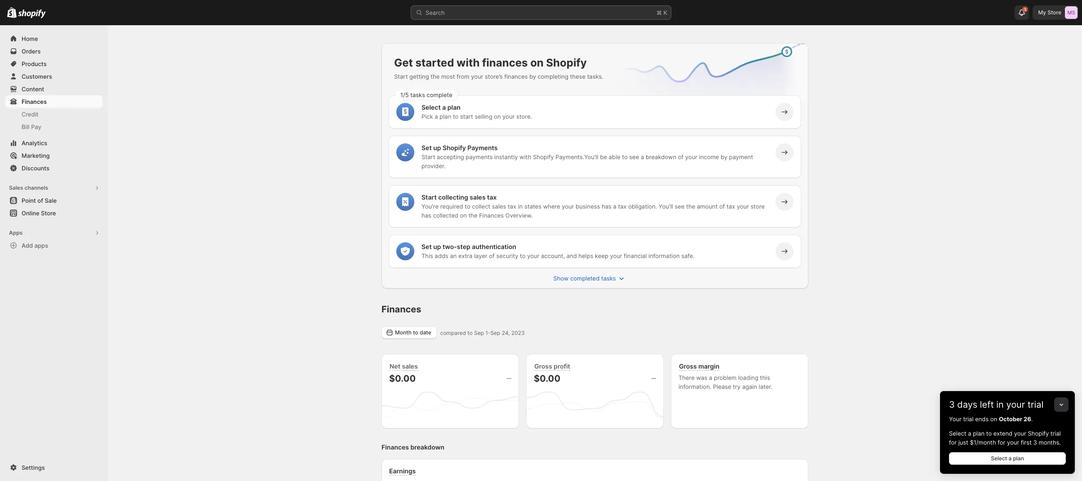Task type: locate. For each thing, give the bounding box(es) containing it.
0 vertical spatial in
[[518, 203, 523, 210]]

by
[[530, 73, 536, 80], [721, 153, 728, 161]]

breakdown inside the set up shopify payments start accepting payments instantly with shopify payments.you'll be able to see a breakdown of your income by payment provider.
[[646, 153, 677, 161]]

0 horizontal spatial by
[[530, 73, 536, 80]]

0 horizontal spatial gross
[[535, 362, 552, 370]]

2 vertical spatial select
[[992, 455, 1008, 462]]

two-
[[443, 243, 457, 250]]

to left start
[[453, 113, 459, 120]]

sep
[[474, 329, 484, 336], [491, 329, 501, 336]]

1 horizontal spatial see
[[675, 203, 685, 210]]

select inside select a plan to extend your shopify trial for just $1/month for your first 3 months.
[[950, 430, 967, 437]]

of inside the set up shopify payments start accepting payments instantly with shopify payments.you'll be able to see a breakdown of your income by payment provider.
[[678, 153, 684, 161]]

1 horizontal spatial trial
[[1028, 399, 1044, 410]]

2 horizontal spatial the
[[687, 203, 696, 210]]

1 vertical spatial set
[[422, 243, 432, 250]]

1 gross from the left
[[535, 362, 552, 370]]

instantly
[[495, 153, 518, 161]]

get started with finances on shopify start getting the most from your store's finances by completing these tasks.
[[394, 56, 604, 80]]

1 horizontal spatial with
[[520, 153, 532, 161]]

this
[[760, 374, 771, 381]]

1 vertical spatial start
[[422, 153, 435, 161]]

0 vertical spatial with
[[457, 56, 480, 69]]

in inside dropdown button
[[997, 399, 1004, 410]]

your inside select a plan pick a plan to start selling on your store.
[[503, 113, 515, 120]]

apps button
[[5, 227, 103, 239]]

sep left the "24,"
[[491, 329, 501, 336]]

for down extend
[[998, 439, 1006, 446]]

1 horizontal spatial gross
[[679, 362, 697, 370]]

sales
[[9, 184, 23, 191]]

1 horizontal spatial the
[[469, 212, 478, 219]]

search
[[426, 9, 445, 16]]

accepting
[[437, 153, 464, 161]]

gross inside gross margin there was a problem loading this information. please try again later.
[[679, 362, 697, 370]]

2 horizontal spatial trial
[[1051, 430, 1062, 437]]

1 vertical spatial select
[[950, 430, 967, 437]]

trial right your
[[964, 415, 974, 423]]

your up october
[[1007, 399, 1026, 410]]

1 horizontal spatial select
[[950, 430, 967, 437]]

to inside start collecting sales tax you're required to collect sales tax in states where your business has a tax obligation. you'll see the amount of tax your store has collected on the finances overview.
[[465, 203, 471, 210]]

finances inside 'link'
[[22, 98, 47, 105]]

you're
[[422, 203, 439, 210]]

of inside button
[[37, 197, 43, 204]]

margin
[[699, 362, 720, 370]]

analytics
[[22, 139, 47, 147]]

0 horizontal spatial has
[[422, 212, 432, 219]]

compared to sep 1-sep 24, 2023
[[441, 329, 525, 336]]

sales right net
[[402, 362, 418, 370]]

loading
[[739, 374, 759, 381]]

up up 'accepting'
[[434, 144, 441, 152]]

0 vertical spatial set
[[422, 144, 432, 152]]

1 up from the top
[[434, 144, 441, 152]]

left
[[981, 399, 994, 410]]

0 horizontal spatial sep
[[474, 329, 484, 336]]

2 set from the top
[[422, 243, 432, 250]]

2 vertical spatial start
[[422, 193, 437, 201]]

by inside get started with finances on shopify start getting the most from your store's finances by completing these tasks.
[[530, 73, 536, 80]]

0 vertical spatial the
[[431, 73, 440, 80]]

select for select a plan pick a plan to start selling on your store.
[[422, 103, 441, 111]]

select a plan pick a plan to start selling on your store.
[[422, 103, 532, 120]]

to left date on the bottom of the page
[[413, 329, 419, 336]]

finances up store's
[[482, 56, 528, 69]]

a right able
[[641, 153, 644, 161]]

no change image
[[652, 375, 656, 382]]

finances down 'collect'
[[479, 212, 504, 219]]

with
[[457, 56, 480, 69], [520, 153, 532, 161]]

0 vertical spatial up
[[434, 144, 441, 152]]

to right compared on the left of the page
[[468, 329, 473, 336]]

0 horizontal spatial for
[[950, 439, 957, 446]]

0 horizontal spatial with
[[457, 56, 480, 69]]

0 horizontal spatial breakdown
[[411, 443, 445, 451]]

see right able
[[630, 153, 639, 161]]

a
[[443, 103, 446, 111], [435, 113, 438, 120], [641, 153, 644, 161], [614, 203, 617, 210], [709, 374, 713, 381], [969, 430, 972, 437], [1009, 455, 1012, 462]]

sales
[[470, 193, 486, 201], [492, 203, 506, 210], [402, 362, 418, 370]]

your right where
[[562, 203, 574, 210]]

overview.
[[506, 212, 533, 219]]

content link
[[5, 83, 103, 95]]

2 $0.00 from the left
[[534, 373, 561, 384]]

finances
[[22, 98, 47, 105], [479, 212, 504, 219], [382, 304, 422, 315], [382, 443, 409, 451]]

a right the business
[[614, 203, 617, 210]]

your inside get started with finances on shopify start getting the most from your store's finances by completing these tasks.
[[471, 73, 484, 80]]

discounts link
[[5, 162, 103, 174]]

add
[[22, 242, 33, 249]]

plan up start
[[448, 103, 461, 111]]

2 vertical spatial sales
[[402, 362, 418, 370]]

1 vertical spatial up
[[434, 243, 441, 250]]

1 for from the left
[[950, 439, 957, 446]]

of left the income
[[678, 153, 684, 161]]

was
[[697, 374, 708, 381]]

the left amount
[[687, 203, 696, 210]]

set
[[422, 144, 432, 152], [422, 243, 432, 250]]

add apps button
[[5, 239, 103, 252]]

26
[[1024, 415, 1032, 423]]

up inside set up two-step authentication this adds an extra layer of security to your account, and helps keep your financial information safe.
[[434, 243, 441, 250]]

the left most
[[431, 73, 440, 80]]

0 vertical spatial has
[[602, 203, 612, 210]]

shopify image
[[7, 7, 17, 18], [18, 9, 46, 18]]

a up just in the right of the page
[[969, 430, 972, 437]]

1 horizontal spatial 3
[[1034, 439, 1038, 446]]

start up you're
[[422, 193, 437, 201]]

a inside gross margin there was a problem loading this information. please try again later.
[[709, 374, 713, 381]]

for
[[950, 439, 957, 446], [998, 439, 1006, 446]]

0 horizontal spatial see
[[630, 153, 639, 161]]

up
[[434, 144, 441, 152], [434, 243, 441, 250]]

sales up 'collect'
[[470, 193, 486, 201]]

gross inside gross profit dropdown button
[[535, 362, 552, 370]]

0 vertical spatial select
[[422, 103, 441, 111]]

plan inside select a plan to extend your shopify trial for just $1/month for your first 3 months.
[[974, 430, 985, 437]]

1 horizontal spatial has
[[602, 203, 612, 210]]

2 horizontal spatial select
[[992, 455, 1008, 462]]

again
[[743, 383, 758, 390]]

select for select a plan
[[992, 455, 1008, 462]]

with inside the set up shopify payments start accepting payments instantly with shopify payments.you'll be able to see a breakdown of your income by payment provider.
[[520, 153, 532, 161]]

1 $0.00 from the left
[[389, 373, 416, 384]]

the
[[431, 73, 440, 80], [687, 203, 696, 210], [469, 212, 478, 219]]

the down 'collect'
[[469, 212, 478, 219]]

set up provider.
[[422, 144, 432, 152]]

from
[[457, 73, 470, 80]]

0 vertical spatial store
[[1048, 9, 1062, 16]]

set inside set up two-step authentication this adds an extra layer of security to your account, and helps keep your financial information safe.
[[422, 243, 432, 250]]

set up this
[[422, 243, 432, 250]]

see
[[630, 153, 639, 161], [675, 203, 685, 210]]

1 horizontal spatial $0.00
[[534, 373, 561, 384]]

authentication
[[472, 243, 517, 250]]

finances right store's
[[505, 73, 528, 80]]

of
[[678, 153, 684, 161], [37, 197, 43, 204], [720, 203, 725, 210], [489, 252, 495, 259]]

month to date button
[[382, 326, 437, 339]]

with right instantly
[[520, 153, 532, 161]]

shopify up these
[[546, 56, 587, 69]]

up up adds at the bottom left
[[434, 243, 441, 250]]

finances breakdown
[[382, 443, 445, 451]]

0 horizontal spatial shopify image
[[7, 7, 17, 18]]

an
[[450, 252, 457, 259]]

sales right 'collect'
[[492, 203, 506, 210]]

set inside the set up shopify payments start accepting payments instantly with shopify payments.you'll be able to see a breakdown of your income by payment provider.
[[422, 144, 432, 152]]

1 horizontal spatial tasks
[[602, 275, 616, 282]]

1 horizontal spatial for
[[998, 439, 1006, 446]]

1 button
[[1015, 5, 1030, 20]]

0 horizontal spatial tasks
[[411, 91, 425, 98]]

settings link
[[5, 461, 103, 474]]

for left just in the right of the page
[[950, 439, 957, 446]]

0 horizontal spatial select
[[422, 103, 441, 111]]

payments.you'll
[[556, 153, 599, 161]]

sales channels button
[[5, 182, 103, 194]]

see inside start collecting sales tax you're required to collect sales tax in states where your business has a tax obligation. you'll see the amount of tax your store has collected on the finances overview.
[[675, 203, 685, 210]]

plan down first
[[1014, 455, 1025, 462]]

1 vertical spatial trial
[[964, 415, 974, 423]]

your left the income
[[686, 153, 698, 161]]

finances down the content
[[22, 98, 47, 105]]

gross left "profit"
[[535, 362, 552, 370]]

1 vertical spatial tasks
[[602, 275, 616, 282]]

1 vertical spatial see
[[675, 203, 685, 210]]

gross up there
[[679, 362, 697, 370]]

tasks
[[411, 91, 425, 98], [602, 275, 616, 282]]

tasks down the keep
[[602, 275, 616, 282]]

1 vertical spatial in
[[997, 399, 1004, 410]]

these
[[570, 73, 586, 80]]

0 horizontal spatial sales
[[402, 362, 418, 370]]

1 vertical spatial by
[[721, 153, 728, 161]]

home link
[[5, 32, 103, 45]]

online
[[22, 210, 39, 217]]

up for shopify
[[434, 144, 441, 152]]

$0.00 down net sales dropdown button on the left bottom of the page
[[389, 373, 416, 384]]

selling
[[475, 113, 493, 120]]

plan up $1/month
[[974, 430, 985, 437]]

by right the income
[[721, 153, 728, 161]]

0 vertical spatial by
[[530, 73, 536, 80]]

store's
[[485, 73, 503, 80]]

on up the completing
[[531, 56, 544, 69]]

$0.00
[[389, 373, 416, 384], [534, 373, 561, 384]]

k
[[664, 9, 668, 16]]

has right the business
[[602, 203, 612, 210]]

on right the selling
[[494, 113, 501, 120]]

store inside online store "link"
[[41, 210, 56, 217]]

your trial ends on october 26 .
[[950, 415, 1033, 423]]

plan right "pick"
[[440, 113, 452, 120]]

days
[[958, 399, 978, 410]]

your right from on the top left of the page
[[471, 73, 484, 80]]

to up $1/month
[[987, 430, 992, 437]]

2 vertical spatial the
[[469, 212, 478, 219]]

on inside 3 days left in your trial element
[[991, 415, 998, 423]]

gross for gross profit
[[535, 362, 552, 370]]

1 horizontal spatial store
[[1048, 9, 1062, 16]]

trial up months.
[[1051, 430, 1062, 437]]

up inside the set up shopify payments start accepting payments instantly with shopify payments.you'll be able to see a breakdown of your income by payment provider.
[[434, 144, 441, 152]]

on inside select a plan pick a plan to start selling on your store.
[[494, 113, 501, 120]]

problem
[[714, 374, 737, 381]]

0 vertical spatial see
[[630, 153, 639, 161]]

2 for from the left
[[998, 439, 1006, 446]]

3 inside select a plan to extend your shopify trial for just $1/month for your first 3 months.
[[1034, 439, 1038, 446]]

of down authentication
[[489, 252, 495, 259]]

3 days left in your trial element
[[941, 415, 1076, 474]]

1 vertical spatial 3
[[1034, 439, 1038, 446]]

has down you're
[[422, 212, 432, 219]]

net
[[390, 362, 401, 370]]

start down get
[[394, 73, 408, 80]]

store for online store
[[41, 210, 56, 217]]

select up just in the right of the page
[[950, 430, 967, 437]]

2 sep from the left
[[491, 329, 501, 336]]

in right left
[[997, 399, 1004, 410]]

gross for gross margin there was a problem loading this information. please try again later.
[[679, 362, 697, 370]]

1 vertical spatial sales
[[492, 203, 506, 210]]

store down sale
[[41, 210, 56, 217]]

0 vertical spatial start
[[394, 73, 408, 80]]

3 up your
[[950, 399, 955, 410]]

2 up from the top
[[434, 243, 441, 250]]

3
[[950, 399, 955, 410], [1034, 439, 1038, 446]]

on right ends
[[991, 415, 998, 423]]

layer
[[474, 252, 488, 259]]

required
[[440, 203, 463, 210]]

plan for select a plan pick a plan to start selling on your store.
[[448, 103, 461, 111]]

1 horizontal spatial sales
[[470, 193, 486, 201]]

get
[[394, 56, 413, 69]]

to inside the set up shopify payments start accepting payments instantly with shopify payments.you'll be able to see a breakdown of your income by payment provider.
[[622, 153, 628, 161]]

customers
[[22, 73, 52, 80]]

shopify
[[546, 56, 587, 69], [443, 144, 466, 152], [533, 153, 554, 161], [1029, 430, 1050, 437]]

0 horizontal spatial the
[[431, 73, 440, 80]]

1 horizontal spatial by
[[721, 153, 728, 161]]

to right security
[[520, 252, 526, 259]]

0 vertical spatial breakdown
[[646, 153, 677, 161]]

start
[[394, 73, 408, 80], [422, 153, 435, 161], [422, 193, 437, 201]]

of left sale
[[37, 197, 43, 204]]

2 gross from the left
[[679, 362, 697, 370]]

trial
[[1028, 399, 1044, 410], [964, 415, 974, 423], [1051, 430, 1062, 437]]

to left 'collect'
[[465, 203, 471, 210]]

$0.00 for net
[[389, 373, 416, 384]]

2 vertical spatial trial
[[1051, 430, 1062, 437]]

store right my
[[1048, 9, 1062, 16]]

by inside the set up shopify payments start accepting payments instantly with shopify payments.you'll be able to see a breakdown of your income by payment provider.
[[721, 153, 728, 161]]

start up provider.
[[422, 153, 435, 161]]

select a plan image
[[401, 107, 410, 116]]

with inside get started with finances on shopify start getting the most from your store's finances by completing these tasks.
[[457, 56, 480, 69]]

tasks right 1/5
[[411, 91, 425, 98]]

24,
[[502, 329, 510, 336]]

income
[[699, 153, 719, 161]]

finances up "month"
[[382, 304, 422, 315]]

1 vertical spatial with
[[520, 153, 532, 161]]

breakdown
[[646, 153, 677, 161], [411, 443, 445, 451]]

shopify up months.
[[1029, 430, 1050, 437]]

earnings
[[389, 467, 416, 475]]

has
[[602, 203, 612, 210], [422, 212, 432, 219]]

⌘
[[657, 9, 662, 16]]

$0.00 down gross profit dropdown button
[[534, 373, 561, 384]]

see inside the set up shopify payments start accepting payments instantly with shopify payments.you'll be able to see a breakdown of your income by payment provider.
[[630, 153, 639, 161]]

to
[[453, 113, 459, 120], [622, 153, 628, 161], [465, 203, 471, 210], [520, 252, 526, 259], [413, 329, 419, 336], [468, 329, 473, 336], [987, 430, 992, 437]]

orders
[[22, 48, 41, 55]]

3 right first
[[1034, 439, 1038, 446]]

first
[[1021, 439, 1032, 446]]

0 vertical spatial 3
[[950, 399, 955, 410]]

1 vertical spatial has
[[422, 212, 432, 219]]

to right able
[[622, 153, 628, 161]]

tasks inside show completed tasks button
[[602, 275, 616, 282]]

1 horizontal spatial breakdown
[[646, 153, 677, 161]]

the inside get started with finances on shopify start getting the most from your store's finances by completing these tasks.
[[431, 73, 440, 80]]

of right amount
[[720, 203, 725, 210]]

select inside select a plan pick a plan to start selling on your store.
[[422, 103, 441, 111]]

2 horizontal spatial sales
[[492, 203, 506, 210]]

most
[[442, 73, 455, 80]]

1 vertical spatial store
[[41, 210, 56, 217]]

0 vertical spatial trial
[[1028, 399, 1044, 410]]

see right you'll
[[675, 203, 685, 210]]

by left the completing
[[530, 73, 536, 80]]

0 horizontal spatial $0.00
[[389, 373, 416, 384]]

1 set from the top
[[422, 144, 432, 152]]

0 horizontal spatial store
[[41, 210, 56, 217]]

trial inside select a plan to extend your shopify trial for just $1/month for your first 3 months.
[[1051, 430, 1062, 437]]

channels
[[24, 184, 48, 191]]

1 horizontal spatial in
[[997, 399, 1004, 410]]

with up from on the top left of the page
[[457, 56, 480, 69]]

sep left the 1-
[[474, 329, 484, 336]]

a down complete
[[443, 103, 446, 111]]

amount
[[697, 203, 718, 210]]

1 horizontal spatial sep
[[491, 329, 501, 336]]

select for select a plan to extend your shopify trial for just $1/month for your first 3 months.
[[950, 430, 967, 437]]

in inside start collecting sales tax you're required to collect sales tax in states where your business has a tax obligation. you'll see the amount of tax your store has collected on the finances overview.
[[518, 203, 523, 210]]

a inside the set up shopify payments start accepting payments instantly with shopify payments.you'll be able to see a breakdown of your income by payment provider.
[[641, 153, 644, 161]]

0 horizontal spatial 3
[[950, 399, 955, 410]]

in up overview.
[[518, 203, 523, 210]]

a right was
[[709, 374, 713, 381]]

select up "pick"
[[422, 103, 441, 111]]

trial up . at bottom
[[1028, 399, 1044, 410]]

select down select a plan to extend your shopify trial for just $1/month for your first 3 months.
[[992, 455, 1008, 462]]

online store link
[[5, 207, 103, 219]]

your left store. at left top
[[503, 113, 515, 120]]

on down required
[[460, 212, 467, 219]]

0 horizontal spatial in
[[518, 203, 523, 210]]

show
[[554, 275, 569, 282]]



Task type: describe. For each thing, give the bounding box(es) containing it.
payments
[[468, 144, 498, 152]]

no change image
[[507, 375, 512, 382]]

to inside set up two-step authentication this adds an extra layer of security to your account, and helps keep your financial information safe.
[[520, 252, 526, 259]]

start inside start collecting sales tax you're required to collect sales tax in states where your business has a tax obligation. you'll see the amount of tax your store has collected on the finances overview.
[[422, 193, 437, 201]]

later.
[[759, 383, 773, 390]]

set up two-step authentication image
[[401, 247, 410, 256]]

set up shopify payments start accepting payments instantly with shopify payments.you'll be able to see a breakdown of your income by payment provider.
[[422, 144, 754, 170]]

on inside start collecting sales tax you're required to collect sales tax in states where your business has a tax obligation. you'll see the amount of tax your store has collected on the finances overview.
[[460, 212, 467, 219]]

bill pay
[[22, 123, 41, 130]]

0 vertical spatial finances
[[482, 56, 528, 69]]

0 horizontal spatial trial
[[964, 415, 974, 423]]

your left store
[[737, 203, 749, 210]]

set for set up two-step authentication
[[422, 243, 432, 250]]

bill
[[22, 123, 30, 130]]

a right "pick"
[[435, 113, 438, 120]]

0 vertical spatial sales
[[470, 193, 486, 201]]

apps
[[9, 229, 23, 236]]

plan for select a plan to extend your shopify trial for just $1/month for your first 3 months.
[[974, 430, 985, 437]]

start inside get started with finances on shopify start getting the most from your store's finances by completing these tasks.
[[394, 73, 408, 80]]

ends
[[976, 415, 989, 423]]

$0.00 for gross
[[534, 373, 561, 384]]

finances link
[[5, 95, 103, 108]]

content
[[22, 85, 44, 93]]

select a plan to extend your shopify trial for just $1/month for your first 3 months.
[[950, 430, 1062, 446]]

collect
[[472, 203, 491, 210]]

1/5 tasks complete
[[401, 91, 453, 98]]

set for set up shopify payments
[[422, 144, 432, 152]]

select a plan link
[[950, 452, 1067, 465]]

discounts
[[22, 165, 49, 172]]

start collecting sales tax image
[[401, 197, 410, 206]]

start inside the set up shopify payments start accepting payments instantly with shopify payments.you'll be able to see a breakdown of your income by payment provider.
[[422, 153, 435, 161]]

to inside select a plan to extend your shopify trial for just $1/month for your first 3 months.
[[987, 430, 992, 437]]

tasks.
[[588, 73, 604, 80]]

your left account,
[[527, 252, 540, 259]]

tax up 'collect'
[[487, 193, 497, 201]]

online store
[[22, 210, 56, 217]]

0 vertical spatial tasks
[[411, 91, 425, 98]]

gross profit
[[535, 362, 571, 370]]

your inside dropdown button
[[1007, 399, 1026, 410]]

point of sale link
[[5, 194, 103, 207]]

credit
[[22, 111, 38, 118]]

1 vertical spatial breakdown
[[411, 443, 445, 451]]

step
[[457, 243, 471, 250]]

your inside the set up shopify payments start accepting payments instantly with shopify payments.you'll be able to see a breakdown of your income by payment provider.
[[686, 153, 698, 161]]

shopify left payments.you'll
[[533, 153, 554, 161]]

store
[[751, 203, 765, 210]]

a inside select a plan to extend your shopify trial for just $1/month for your first 3 months.
[[969, 430, 972, 437]]

of inside set up two-step authentication this adds an extra layer of security to your account, and helps keep your financial information safe.
[[489, 252, 495, 259]]

information
[[649, 252, 680, 259]]

1
[[1025, 7, 1027, 12]]

started
[[416, 56, 454, 69]]

1 vertical spatial the
[[687, 203, 696, 210]]

payments
[[466, 153, 493, 161]]

safe.
[[682, 252, 695, 259]]

tax up overview.
[[508, 203, 517, 210]]

tax right amount
[[727, 203, 736, 210]]

store.
[[517, 113, 532, 120]]

2023
[[512, 329, 525, 336]]

net sales button
[[388, 362, 420, 371]]

1 vertical spatial finances
[[505, 73, 528, 80]]

net sales
[[390, 362, 418, 370]]

a down select a plan to extend your shopify trial for just $1/month for your first 3 months.
[[1009, 455, 1012, 462]]

states
[[525, 203, 542, 210]]

customers link
[[5, 70, 103, 83]]

1 horizontal spatial shopify image
[[18, 9, 46, 18]]

my store
[[1039, 9, 1062, 16]]

tax left obligation.
[[618, 203, 627, 210]]

set up two-step authentication this adds an extra layer of security to your account, and helps keep your financial information safe.
[[422, 243, 695, 259]]

up for two-
[[434, 243, 441, 250]]

a inside start collecting sales tax you're required to collect sales tax in states where your business has a tax obligation. you'll see the amount of tax your store has collected on the finances overview.
[[614, 203, 617, 210]]

3 days left in your trial
[[950, 399, 1044, 410]]

your up first
[[1015, 430, 1027, 437]]

1-
[[486, 329, 491, 336]]

credit link
[[5, 108, 103, 121]]

please
[[713, 383, 732, 390]]

select a plan
[[992, 455, 1025, 462]]

apps
[[34, 242, 48, 249]]

information.
[[679, 383, 712, 390]]

pick
[[422, 113, 433, 120]]

plan for select a plan
[[1014, 455, 1025, 462]]

of inside start collecting sales tax you're required to collect sales tax in states where your business has a tax obligation. you'll see the amount of tax your store has collected on the finances overview.
[[720, 203, 725, 210]]

set up shopify payments image
[[401, 148, 410, 157]]

gross profit button
[[532, 362, 573, 371]]

shopify up 'accepting'
[[443, 144, 466, 152]]

point
[[22, 197, 36, 204]]

and
[[567, 252, 577, 259]]

sales inside dropdown button
[[402, 362, 418, 370]]

bill pay link
[[5, 121, 103, 133]]

3 inside dropdown button
[[950, 399, 955, 410]]

completing
[[538, 73, 569, 80]]

compared
[[441, 329, 466, 336]]

date
[[420, 329, 432, 336]]

.
[[1032, 415, 1033, 423]]

complete
[[427, 91, 453, 98]]

month to date
[[395, 329, 432, 336]]

security
[[497, 252, 519, 259]]

your left first
[[1008, 439, 1020, 446]]

settings
[[22, 464, 45, 471]]

profit
[[554, 362, 571, 370]]

payment
[[730, 153, 754, 161]]

earnings button
[[387, 466, 418, 476]]

3 days left in your trial button
[[941, 391, 1076, 410]]

getting
[[410, 73, 429, 80]]

1 sep from the left
[[474, 329, 484, 336]]

marketing link
[[5, 149, 103, 162]]

point of sale
[[22, 197, 57, 204]]

$1/month
[[971, 439, 997, 446]]

keep
[[595, 252, 609, 259]]

your right the keep
[[610, 252, 623, 259]]

online store button
[[0, 207, 108, 219]]

my store image
[[1066, 6, 1078, 19]]

store for my store
[[1048, 9, 1062, 16]]

finances inside start collecting sales tax you're required to collect sales tax in states where your business has a tax obligation. you'll see the amount of tax your store has collected on the finances overview.
[[479, 212, 504, 219]]

you'll
[[659, 203, 673, 210]]

where
[[543, 203, 561, 210]]

line chart image
[[605, 41, 811, 115]]

on inside get started with finances on shopify start getting the most from your store's finances by completing these tasks.
[[531, 56, 544, 69]]

add apps
[[22, 242, 48, 249]]

trial inside dropdown button
[[1028, 399, 1044, 410]]

finances up the earnings
[[382, 443, 409, 451]]

to inside month to date dropdown button
[[413, 329, 419, 336]]

to inside select a plan pick a plan to start selling on your store.
[[453, 113, 459, 120]]

home
[[22, 35, 38, 42]]

extend
[[994, 430, 1013, 437]]

gross margin button
[[677, 362, 722, 371]]

start collecting sales tax you're required to collect sales tax in states where your business has a tax obligation. you'll see the amount of tax your store has collected on the finances overview.
[[422, 193, 765, 219]]

shopify inside select a plan to extend your shopify trial for just $1/month for your first 3 months.
[[1029, 430, 1050, 437]]

shopify inside get started with finances on shopify start getting the most from your store's finances by completing these tasks.
[[546, 56, 587, 69]]



Task type: vqa. For each thing, say whether or not it's contained in the screenshot.


